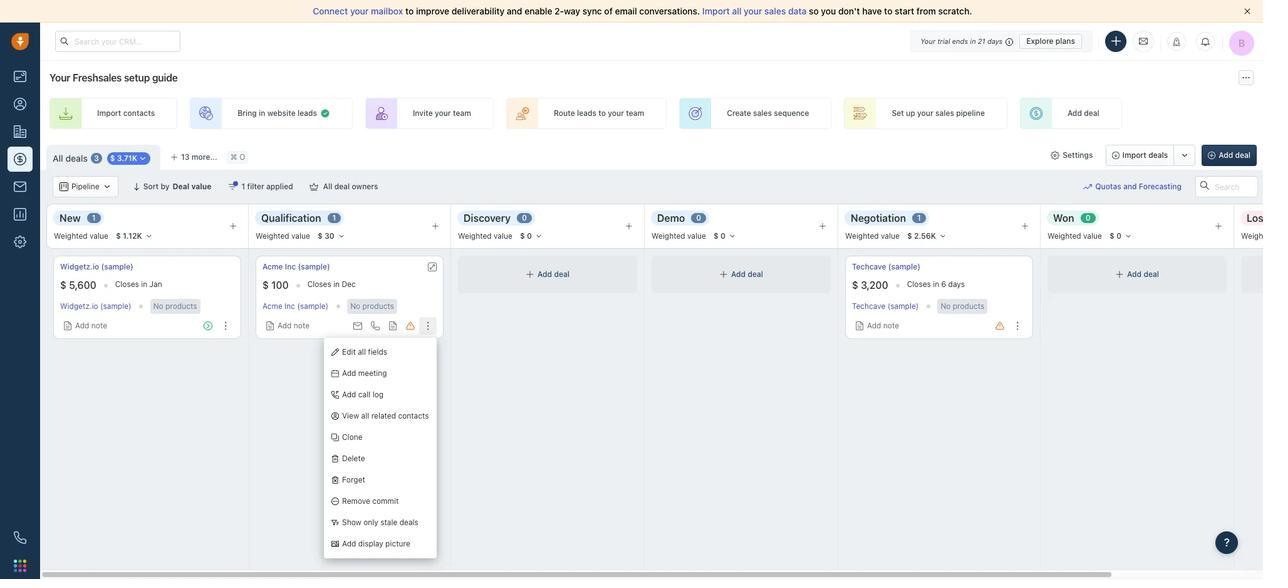 Task type: describe. For each thing, give the bounding box(es) containing it.
all deal owners
[[323, 182, 378, 191]]

invite
[[413, 109, 433, 118]]

in for negotiation
[[934, 280, 940, 289]]

data
[[789, 6, 807, 16]]

phone element
[[8, 525, 33, 550]]

container_wx8msf4aqz5i3rn1 image for all deal owners button
[[310, 182, 318, 191]]

container_wx8msf4aqz5i3rn1 image inside $ 3.71k button
[[139, 154, 147, 163]]

1 horizontal spatial deals
[[400, 518, 419, 527]]

1 filter applied button
[[220, 176, 301, 197]]

weighted value for discovery
[[458, 232, 513, 241]]

$ 30 button
[[312, 229, 351, 243]]

import deals group
[[1106, 145, 1196, 166]]

all deals link
[[53, 152, 88, 165]]

your left mailbox
[[350, 6, 369, 16]]

note for $ 3,200
[[884, 321, 900, 330]]

$ 30
[[318, 231, 335, 241]]

container_wx8msf4aqz5i3rn1 image inside the settings popup button
[[1051, 151, 1060, 160]]

deal inside 'add deal' link
[[1085, 109, 1100, 118]]

your for your freshsales setup guide
[[50, 72, 70, 83]]

what's new image
[[1173, 38, 1182, 46]]

remove commit
[[342, 497, 399, 506]]

weigh button
[[1241, 226, 1264, 244]]

add display picture
[[342, 539, 411, 549]]

2 acme inc (sample) from the top
[[263, 302, 329, 311]]

2 leads from the left
[[577, 109, 597, 118]]

$ 5,600
[[60, 280, 96, 291]]

$ 3.71k button
[[107, 153, 150, 165]]

container_wx8msf4aqz5i3rn1 image inside 1 filter applied button
[[228, 182, 237, 191]]

1 acme inc (sample) from the top
[[263, 262, 330, 271]]

connect
[[313, 6, 348, 16]]

$ 1.12k
[[116, 231, 142, 241]]

0 vertical spatial days
[[988, 37, 1003, 45]]

$ for $ 0 button for discovery
[[520, 231, 525, 241]]

deal inside all deal owners button
[[335, 182, 350, 191]]

in for qualification
[[334, 280, 340, 289]]

⌘
[[231, 153, 237, 162]]

1 techcave (sample) from the top
[[853, 262, 921, 271]]

create sales sequence
[[727, 109, 810, 118]]

sort
[[143, 182, 159, 191]]

picture
[[386, 539, 411, 549]]

start
[[895, 6, 915, 16]]

13
[[181, 152, 190, 162]]

(sample) up "closes in dec"
[[298, 262, 330, 271]]

(sample) down 3,200
[[888, 302, 919, 311]]

remove
[[342, 497, 370, 506]]

container_wx8msf4aqz5i3rn1 image inside quotas and forecasting link
[[1084, 182, 1093, 191]]

route
[[554, 109, 575, 118]]

import contacts link
[[50, 98, 177, 129]]

all deal owners button
[[301, 176, 386, 197]]

$ 0 button for discovery
[[515, 229, 549, 243]]

0 horizontal spatial and
[[507, 6, 523, 16]]

you
[[821, 6, 837, 16]]

add note for $ 5,600
[[75, 321, 107, 330]]

1 widgetz.io from the top
[[60, 262, 99, 271]]

fields
[[368, 348, 388, 357]]

value for new
[[90, 232, 108, 241]]

add deal inside button
[[1219, 150, 1251, 160]]

value for negotiation
[[881, 232, 900, 241]]

weighted for negotiation
[[846, 232, 879, 241]]

scratch.
[[939, 6, 973, 16]]

no for $ 3,200
[[941, 302, 951, 311]]

1 techcave from the top
[[853, 262, 887, 271]]

edit
[[342, 348, 356, 357]]

$ 2.56k button
[[902, 229, 953, 243]]

weighted value for won
[[1048, 232, 1103, 241]]

sort by deal value
[[143, 182, 212, 191]]

all for deals
[[53, 153, 63, 163]]

all for related
[[361, 412, 369, 421]]

email
[[615, 6, 637, 16]]

invite your team
[[413, 109, 471, 118]]

pipeline
[[957, 109, 985, 118]]

add deal for won
[[1128, 270, 1160, 279]]

show
[[342, 518, 362, 527]]

sales left pipeline
[[936, 109, 955, 118]]

settings button
[[1045, 145, 1100, 166]]

by
[[161, 182, 170, 191]]

2-
[[555, 6, 564, 16]]

route leads to your team
[[554, 109, 645, 118]]

have
[[863, 6, 882, 16]]

$ 0 button for demo
[[708, 229, 742, 243]]

phone image
[[14, 532, 26, 544]]

add deal link
[[1021, 98, 1123, 129]]

2 techcave from the top
[[853, 302, 886, 311]]

2 inc from the top
[[285, 302, 295, 311]]

pipeline button
[[53, 176, 118, 197]]

create
[[727, 109, 752, 118]]

0 vertical spatial contacts
[[123, 109, 155, 118]]

ends
[[953, 37, 969, 45]]

Search your CRM... text field
[[55, 31, 181, 52]]

mailbox
[[371, 6, 403, 16]]

weighted for demo
[[652, 232, 686, 241]]

products for $ 100
[[363, 302, 394, 311]]

delete
[[342, 454, 365, 464]]

freshworks switcher image
[[14, 560, 26, 572]]

connect your mailbox to improve deliverability and enable 2-way sync of email conversations. import all your sales data so you don't have to start from scratch.
[[313, 6, 973, 16]]

13 more...
[[181, 152, 217, 162]]

all deals 3
[[53, 153, 99, 163]]

way
[[564, 6, 581, 16]]

los
[[1248, 212, 1264, 224]]

6
[[942, 280, 947, 289]]

3
[[94, 154, 99, 163]]

⌘ o
[[231, 153, 245, 162]]

closes in 6 days
[[908, 280, 965, 289]]

edit all fields
[[342, 348, 388, 357]]

5,600
[[69, 280, 96, 291]]

add note button for $ 100
[[263, 317, 313, 335]]

0 vertical spatial import
[[703, 6, 730, 16]]

discovery
[[464, 212, 511, 224]]

bring in website leads link
[[190, 98, 353, 129]]

sales left data
[[765, 6, 786, 16]]

closes for $ 3,200
[[908, 280, 931, 289]]

from
[[917, 6, 937, 16]]

forecasting
[[1140, 182, 1182, 191]]

0 vertical spatial all
[[732, 6, 742, 16]]

$ for $ 0 button related to won
[[1110, 231, 1115, 241]]

no products for $ 3,200
[[941, 302, 985, 311]]

log
[[373, 390, 384, 400]]

3,200
[[861, 280, 889, 291]]

all for deal
[[323, 182, 333, 191]]

guide
[[152, 72, 178, 83]]

pipeline
[[71, 182, 99, 191]]

improve
[[416, 6, 450, 16]]

set up your sales pipeline link
[[845, 98, 1008, 129]]

setup
[[124, 72, 150, 83]]

import deals button
[[1106, 145, 1175, 166]]

$ 2.56k
[[908, 231, 937, 241]]

$ 1.12k button
[[110, 229, 158, 243]]

your inside set up your sales pipeline link
[[918, 109, 934, 118]]

$ 0 for won
[[1110, 231, 1122, 241]]

set
[[892, 109, 904, 118]]

2 acme inc (sample) link from the top
[[263, 302, 329, 311]]

commit
[[373, 497, 399, 506]]

$ 0 for demo
[[714, 231, 726, 241]]

closes for $ 100
[[308, 280, 331, 289]]

deals for import
[[1149, 150, 1169, 160]]

no products for $ 5,600
[[153, 302, 197, 311]]

1 team from the left
[[453, 109, 471, 118]]

view all related contacts
[[342, 412, 429, 421]]

1 for negotiation
[[918, 213, 922, 223]]

100
[[271, 280, 289, 291]]

1 leads from the left
[[298, 109, 317, 118]]

deal
[[173, 182, 190, 191]]

settings
[[1063, 150, 1094, 160]]

up
[[907, 109, 916, 118]]

clone
[[342, 433, 363, 442]]

deal inside add deal button
[[1236, 150, 1251, 160]]



Task type: locate. For each thing, give the bounding box(es) containing it.
closes left jan
[[115, 280, 139, 289]]

container_wx8msf4aqz5i3rn1 image inside add note button
[[856, 322, 864, 330]]

add note button down 100
[[263, 317, 313, 335]]

weighted for new
[[54, 232, 88, 241]]

weighted value down "demo"
[[652, 232, 706, 241]]

weighted down won
[[1048, 232, 1082, 241]]

3 $ 0 button from the left
[[1105, 229, 1138, 243]]

3 products from the left
[[953, 302, 985, 311]]

weighted down discovery
[[458, 232, 492, 241]]

weighted value for new
[[54, 232, 108, 241]]

add deal for discovery
[[538, 270, 570, 279]]

in right bring
[[259, 109, 265, 118]]

0 vertical spatial and
[[507, 6, 523, 16]]

1 vertical spatial widgetz.io (sample)
[[60, 302, 131, 311]]

contacts right 'related'
[[398, 412, 429, 421]]

inc down 100
[[285, 302, 295, 311]]

container_wx8msf4aqz5i3rn1 image inside bring in website leads link
[[320, 108, 330, 118]]

import for import contacts
[[97, 109, 121, 118]]

import deals
[[1123, 150, 1169, 160]]

1 add note from the left
[[75, 321, 107, 330]]

2 $ 0 from the left
[[714, 231, 726, 241]]

no products down jan
[[153, 302, 197, 311]]

30
[[325, 231, 335, 241]]

1 vertical spatial techcave (sample) link
[[853, 302, 919, 311]]

4 weighted from the left
[[652, 232, 686, 241]]

add note down 5,600
[[75, 321, 107, 330]]

2 horizontal spatial $ 0
[[1110, 231, 1122, 241]]

deals for all
[[65, 153, 88, 163]]

to
[[406, 6, 414, 16], [885, 6, 893, 16], [599, 109, 606, 118]]

note for $ 5,600
[[91, 321, 107, 330]]

(sample) inside 'widgetz.io (sample)' link
[[101, 262, 133, 271]]

Search field
[[1196, 176, 1259, 197]]

value for won
[[1084, 232, 1103, 241]]

6 weighted value from the left
[[1048, 232, 1103, 241]]

closes left dec
[[308, 280, 331, 289]]

acme up the $ 100
[[263, 262, 283, 271]]

so
[[809, 6, 819, 16]]

1 vertical spatial inc
[[285, 302, 295, 311]]

techcave (sample) link up 3,200
[[853, 261, 921, 272]]

deals up forecasting
[[1149, 150, 1169, 160]]

0 horizontal spatial add note
[[75, 321, 107, 330]]

weigh
[[1242, 232, 1264, 241]]

1
[[242, 182, 245, 191], [92, 213, 96, 223], [333, 213, 336, 223], [918, 213, 922, 223]]

and left enable
[[507, 6, 523, 16]]

0 vertical spatial acme
[[263, 262, 283, 271]]

0 horizontal spatial contacts
[[123, 109, 155, 118]]

1 $ 0 button from the left
[[515, 229, 549, 243]]

container_wx8msf4aqz5i3rn1 image inside all deal owners button
[[310, 182, 318, 191]]

$ 100
[[263, 280, 289, 291]]

all
[[732, 6, 742, 16], [358, 348, 366, 357], [361, 412, 369, 421]]

all left the owners
[[323, 182, 333, 191]]

1 no products from the left
[[153, 302, 197, 311]]

website
[[267, 109, 296, 118]]

add deal button
[[1202, 145, 1258, 166]]

1 vertical spatial contacts
[[398, 412, 429, 421]]

your right invite
[[435, 109, 451, 118]]

send email image
[[1140, 36, 1148, 47]]

1 up $ 30 button
[[333, 213, 336, 223]]

your left data
[[744, 6, 763, 16]]

1 horizontal spatial $ 0
[[714, 231, 726, 241]]

1 widgetz.io (sample) from the top
[[60, 262, 133, 271]]

leads right route
[[577, 109, 597, 118]]

deals inside import deals button
[[1149, 150, 1169, 160]]

no for $ 5,600
[[153, 302, 163, 311]]

0 vertical spatial techcave (sample)
[[853, 262, 921, 271]]

1 vertical spatial acme inc (sample) link
[[263, 302, 329, 311]]

1 vertical spatial widgetz.io (sample) link
[[60, 302, 131, 311]]

won
[[1054, 212, 1075, 224]]

1 horizontal spatial no
[[351, 302, 361, 311]]

$ for $ 30 button
[[318, 231, 323, 241]]

qualification
[[261, 212, 321, 224]]

0 vertical spatial your
[[921, 37, 936, 45]]

0 vertical spatial acme inc (sample)
[[263, 262, 330, 271]]

3 add note from the left
[[868, 321, 900, 330]]

no for $ 100
[[351, 302, 361, 311]]

$ 0 button for won
[[1105, 229, 1138, 243]]

in left '6'
[[934, 280, 940, 289]]

2 widgetz.io from the top
[[60, 302, 98, 311]]

to right mailbox
[[406, 6, 414, 16]]

0 vertical spatial widgetz.io
[[60, 262, 99, 271]]

$ 0 for discovery
[[520, 231, 532, 241]]

of
[[605, 6, 613, 16]]

jan
[[150, 280, 162, 289]]

$ inside dropdown button
[[110, 154, 115, 163]]

acme inc (sample) link up 100
[[263, 261, 330, 272]]

acme inc (sample) link
[[263, 261, 330, 272], [263, 302, 329, 311]]

value for demo
[[688, 232, 706, 241]]

3 weighted from the left
[[458, 232, 492, 241]]

0
[[522, 213, 527, 223], [697, 213, 702, 223], [1086, 213, 1091, 223], [527, 231, 532, 241], [721, 231, 726, 241], [1117, 231, 1122, 241]]

0 vertical spatial techcave
[[853, 262, 887, 271]]

your inside "invite your team" link
[[435, 109, 451, 118]]

quotas
[[1096, 182, 1122, 191]]

add note button down 5,600
[[60, 317, 110, 335]]

import up quotas and forecasting
[[1123, 150, 1147, 160]]

1 vertical spatial techcave
[[853, 302, 886, 311]]

weighted value for qualification
[[256, 232, 310, 241]]

0 horizontal spatial team
[[453, 109, 471, 118]]

sync
[[583, 6, 602, 16]]

1 horizontal spatial add note
[[278, 321, 310, 330]]

sales right create
[[754, 109, 772, 118]]

0 horizontal spatial import
[[97, 109, 121, 118]]

all
[[53, 153, 63, 163], [323, 182, 333, 191]]

1 horizontal spatial and
[[1124, 182, 1137, 191]]

no products down dec
[[351, 302, 394, 311]]

0 horizontal spatial deals
[[65, 153, 88, 163]]

0 vertical spatial all
[[53, 153, 63, 163]]

acme inc (sample)
[[263, 262, 330, 271], [263, 302, 329, 311]]

widgetz.io down $ 5,600
[[60, 302, 98, 311]]

2 no products from the left
[[351, 302, 394, 311]]

1 horizontal spatial note
[[294, 321, 310, 330]]

$ for $ 1.12k button
[[116, 231, 121, 241]]

2 horizontal spatial add note button
[[853, 317, 903, 335]]

weighted value for negotiation
[[846, 232, 900, 241]]

note down 5,600
[[91, 321, 107, 330]]

(sample) up closes in jan
[[101, 262, 133, 271]]

acme inc (sample) down 100
[[263, 302, 329, 311]]

add note for $ 100
[[278, 321, 310, 330]]

deal
[[1085, 109, 1100, 118], [1236, 150, 1251, 160], [335, 182, 350, 191], [554, 270, 570, 279], [748, 270, 764, 279], [1144, 270, 1160, 279]]

bring in website leads
[[238, 109, 317, 118]]

stale
[[381, 518, 398, 527]]

create sales sequence link
[[680, 98, 832, 129]]

5 weighted from the left
[[846, 232, 879, 241]]

1 horizontal spatial no products
[[351, 302, 394, 311]]

$ 3.71k button
[[103, 151, 154, 166]]

2 techcave (sample) from the top
[[853, 302, 919, 311]]

1 weighted value from the left
[[54, 232, 108, 241]]

$ for $ 0 button for demo
[[714, 231, 719, 241]]

6 weighted from the left
[[1048, 232, 1082, 241]]

products for $ 3,200
[[953, 302, 985, 311]]

techcave up $ 3,200
[[853, 262, 887, 271]]

2 closes from the left
[[308, 280, 331, 289]]

2 widgetz.io (sample) from the top
[[60, 302, 131, 311]]

days
[[988, 37, 1003, 45], [949, 280, 965, 289]]

1 vertical spatial days
[[949, 280, 965, 289]]

2 horizontal spatial closes
[[908, 280, 931, 289]]

in left dec
[[334, 280, 340, 289]]

no down jan
[[153, 302, 163, 311]]

all right view
[[361, 412, 369, 421]]

widgetz.io
[[60, 262, 99, 271], [60, 302, 98, 311]]

explore plans link
[[1020, 34, 1083, 49]]

1 horizontal spatial all
[[323, 182, 333, 191]]

1 widgetz.io (sample) link from the top
[[60, 261, 133, 272]]

all inside button
[[323, 182, 333, 191]]

0 horizontal spatial $ 0 button
[[515, 229, 549, 243]]

2 horizontal spatial to
[[885, 6, 893, 16]]

1 horizontal spatial your
[[921, 37, 936, 45]]

import contacts
[[97, 109, 155, 118]]

add note down 100
[[278, 321, 310, 330]]

2 horizontal spatial no products
[[941, 302, 985, 311]]

demo
[[658, 212, 685, 224]]

widgetz.io (sample) down 5,600
[[60, 302, 131, 311]]

$ for $ 3.71k button
[[110, 154, 115, 163]]

note
[[91, 321, 107, 330], [294, 321, 310, 330], [884, 321, 900, 330]]

to left 'start'
[[885, 6, 893, 16]]

4 weighted value from the left
[[652, 232, 706, 241]]

1 vertical spatial import
[[97, 109, 121, 118]]

techcave (sample) link down 3,200
[[853, 302, 919, 311]]

21
[[978, 37, 986, 45]]

closes in dec
[[308, 280, 356, 289]]

3 closes from the left
[[908, 280, 931, 289]]

1 for qualification
[[333, 213, 336, 223]]

2 horizontal spatial $ 0 button
[[1105, 229, 1138, 243]]

closes for $ 5,600
[[115, 280, 139, 289]]

2 horizontal spatial note
[[884, 321, 900, 330]]

all left 3
[[53, 153, 63, 163]]

leads right 'website'
[[298, 109, 317, 118]]

1 horizontal spatial $ 0 button
[[708, 229, 742, 243]]

weighted value for demo
[[652, 232, 706, 241]]

0 horizontal spatial note
[[91, 321, 107, 330]]

inc
[[285, 262, 296, 271], [285, 302, 295, 311]]

2 techcave (sample) link from the top
[[853, 302, 919, 311]]

quotas and forecasting link
[[1084, 176, 1195, 197]]

deliverability
[[452, 6, 505, 16]]

inc up 100
[[285, 262, 296, 271]]

0 horizontal spatial days
[[949, 280, 965, 289]]

2 note from the left
[[294, 321, 310, 330]]

close image
[[1245, 8, 1251, 14]]

(sample) down "closes in dec"
[[297, 302, 329, 311]]

related
[[372, 412, 396, 421]]

container_wx8msf4aqz5i3rn1 image for $ 5,600's add note button
[[63, 322, 72, 330]]

in left jan
[[141, 280, 147, 289]]

widgetz.io up $ 5,600
[[60, 262, 99, 271]]

your left the freshsales
[[50, 72, 70, 83]]

weighted value down won
[[1048, 232, 1103, 241]]

enable
[[525, 6, 553, 16]]

2 team from the left
[[626, 109, 645, 118]]

all left data
[[732, 6, 742, 16]]

weighted value down new
[[54, 232, 108, 241]]

2 horizontal spatial deals
[[1149, 150, 1169, 160]]

0 vertical spatial techcave (sample) link
[[853, 261, 921, 272]]

closes in jan
[[115, 280, 162, 289]]

3 note from the left
[[884, 321, 900, 330]]

weighted for discovery
[[458, 232, 492, 241]]

only
[[364, 518, 379, 527]]

1 vertical spatial widgetz.io
[[60, 302, 98, 311]]

1 left 'filter'
[[242, 182, 245, 191]]

add note button for $ 5,600
[[60, 317, 110, 335]]

0 horizontal spatial products
[[166, 302, 197, 311]]

2 products from the left
[[363, 302, 394, 311]]

weighted down "qualification"
[[256, 232, 289, 241]]

1 $ 0 from the left
[[520, 231, 532, 241]]

call
[[358, 390, 371, 400]]

days right '6'
[[949, 280, 965, 289]]

add deal
[[1068, 109, 1100, 118], [1219, 150, 1251, 160], [538, 270, 570, 279], [732, 270, 764, 279], [1128, 270, 1160, 279]]

3.71k
[[117, 154, 137, 163]]

0 horizontal spatial all
[[53, 153, 63, 163]]

(sample) down $ 2.56k at top
[[889, 262, 921, 271]]

1 horizontal spatial days
[[988, 37, 1003, 45]]

2 horizontal spatial import
[[1123, 150, 1147, 160]]

add note for $ 3,200
[[868, 321, 900, 330]]

container_wx8msf4aqz5i3rn1 image for add note button associated with $ 100
[[266, 322, 275, 330]]

all right edit
[[358, 348, 366, 357]]

acme down the $ 100
[[263, 302, 283, 311]]

1 horizontal spatial import
[[703, 6, 730, 16]]

2 weighted from the left
[[256, 232, 289, 241]]

1 acme inc (sample) link from the top
[[263, 261, 330, 272]]

in for new
[[141, 280, 147, 289]]

weighted down negotiation
[[846, 232, 879, 241]]

5 weighted value from the left
[[846, 232, 900, 241]]

2 $ 0 button from the left
[[708, 229, 742, 243]]

techcave (sample)
[[853, 262, 921, 271], [853, 302, 919, 311]]

$
[[110, 154, 115, 163], [116, 231, 121, 241], [318, 231, 323, 241], [520, 231, 525, 241], [714, 231, 719, 241], [908, 231, 913, 241], [1110, 231, 1115, 241], [60, 280, 66, 291], [263, 280, 269, 291], [853, 280, 859, 291]]

1 horizontal spatial to
[[599, 109, 606, 118]]

add meeting
[[342, 369, 387, 378]]

0 horizontal spatial no products
[[153, 302, 197, 311]]

1 horizontal spatial closes
[[308, 280, 331, 289]]

explore plans
[[1027, 36, 1076, 45]]

0 vertical spatial widgetz.io (sample) link
[[60, 261, 133, 272]]

2.56k
[[915, 231, 937, 241]]

import
[[703, 6, 730, 16], [97, 109, 121, 118], [1123, 150, 1147, 160]]

1 products from the left
[[166, 302, 197, 311]]

import for import deals
[[1123, 150, 1147, 160]]

your for your trial ends in 21 days
[[921, 37, 936, 45]]

0 horizontal spatial closes
[[115, 280, 139, 289]]

import inside button
[[1123, 150, 1147, 160]]

your inside the route leads to your team link
[[608, 109, 624, 118]]

add deal for demo
[[732, 270, 764, 279]]

2 acme from the top
[[263, 302, 283, 311]]

3 no from the left
[[941, 302, 951, 311]]

your trial ends in 21 days
[[921, 37, 1003, 45]]

(sample) down closes in jan
[[100, 302, 131, 311]]

widgetz.io (sample) link up 5,600
[[60, 261, 133, 272]]

to right route
[[599, 109, 606, 118]]

in
[[971, 37, 976, 45], [259, 109, 265, 118], [141, 280, 147, 289], [334, 280, 340, 289], [934, 280, 940, 289]]

more...
[[192, 152, 217, 162]]

1 vertical spatial and
[[1124, 182, 1137, 191]]

menu containing edit all fields
[[324, 338, 437, 559]]

weighted value down discovery
[[458, 232, 513, 241]]

2 vertical spatial all
[[361, 412, 369, 421]]

weighted down "demo"
[[652, 232, 686, 241]]

1 vertical spatial all
[[358, 348, 366, 357]]

0 vertical spatial widgetz.io (sample)
[[60, 262, 133, 271]]

2 horizontal spatial no
[[941, 302, 951, 311]]

0 horizontal spatial to
[[406, 6, 414, 16]]

widgetz.io (sample) link down 5,600
[[60, 302, 131, 311]]

techcave (sample) up 3,200
[[853, 262, 921, 271]]

note down 3,200
[[884, 321, 900, 330]]

acme inc (sample) link down 100
[[263, 302, 329, 311]]

import down your freshsales setup guide
[[97, 109, 121, 118]]

deals left 3
[[65, 153, 88, 163]]

add note button for $ 3,200
[[853, 317, 903, 335]]

1 horizontal spatial team
[[626, 109, 645, 118]]

note down "closes in dec"
[[294, 321, 310, 330]]

0 vertical spatial acme inc (sample) link
[[263, 261, 330, 272]]

2 add note button from the left
[[263, 317, 313, 335]]

no down dec
[[351, 302, 361, 311]]

1 note from the left
[[91, 321, 107, 330]]

0 horizontal spatial $ 0
[[520, 231, 532, 241]]

1 acme from the top
[[263, 262, 283, 271]]

1 for new
[[92, 213, 96, 223]]

no down '6'
[[941, 302, 951, 311]]

2 add note from the left
[[278, 321, 310, 330]]

weighted for won
[[1048, 232, 1082, 241]]

container_wx8msf4aqz5i3rn1 image
[[310, 182, 318, 191], [1084, 182, 1093, 191], [720, 270, 728, 279], [63, 322, 72, 330], [266, 322, 275, 330]]

1 vertical spatial techcave (sample)
[[853, 302, 919, 311]]

1 horizontal spatial leads
[[577, 109, 597, 118]]

techcave (sample) down 3,200
[[853, 302, 919, 311]]

acme inc (sample) up 100
[[263, 262, 330, 271]]

in left 21
[[971, 37, 976, 45]]

freshsales
[[73, 72, 122, 83]]

sequence
[[774, 109, 810, 118]]

2 weighted value from the left
[[256, 232, 310, 241]]

weighted value down "qualification"
[[256, 232, 310, 241]]

1 vertical spatial your
[[50, 72, 70, 83]]

contacts down setup
[[123, 109, 155, 118]]

3 weighted value from the left
[[458, 232, 513, 241]]

route leads to your team link
[[506, 98, 667, 129]]

2 vertical spatial import
[[1123, 150, 1147, 160]]

weighted value down negotiation
[[846, 232, 900, 241]]

your right up
[[918, 109, 934, 118]]

closes left '6'
[[908, 280, 931, 289]]

widgetz.io (sample) up 5,600
[[60, 262, 133, 271]]

menu
[[324, 338, 437, 559]]

0 horizontal spatial add note button
[[60, 317, 110, 335]]

your right route
[[608, 109, 624, 118]]

new
[[60, 212, 81, 224]]

acme
[[263, 262, 283, 271], [263, 302, 283, 311]]

no products down '6'
[[941, 302, 985, 311]]

1 horizontal spatial products
[[363, 302, 394, 311]]

deals right stale
[[400, 518, 419, 527]]

1 inside 1 filter applied button
[[242, 182, 245, 191]]

invite your team link
[[365, 98, 494, 129]]

no products
[[153, 302, 197, 311], [351, 302, 394, 311], [941, 302, 985, 311]]

3 $ 0 from the left
[[1110, 231, 1122, 241]]

container_wx8msf4aqz5i3rn1 image
[[320, 108, 330, 118], [1051, 151, 1060, 160], [139, 154, 147, 163], [60, 182, 68, 191], [103, 182, 111, 191], [228, 182, 237, 191], [526, 270, 535, 279], [1116, 270, 1125, 279], [856, 322, 864, 330]]

products for $ 5,600
[[166, 302, 197, 311]]

(sample)
[[101, 262, 133, 271], [298, 262, 330, 271], [889, 262, 921, 271], [100, 302, 131, 311], [297, 302, 329, 311], [888, 302, 919, 311]]

add note down 3,200
[[868, 321, 900, 330]]

1 techcave (sample) link from the top
[[853, 261, 921, 272]]

dec
[[342, 280, 356, 289]]

$ for $ 2.56k button
[[908, 231, 913, 241]]

$ 3.71k
[[110, 154, 137, 163]]

display
[[358, 539, 383, 549]]

your freshsales setup guide
[[50, 72, 178, 83]]

import all your sales data link
[[703, 6, 809, 16]]

weighted down new
[[54, 232, 88, 241]]

all for fields
[[358, 348, 366, 357]]

connect your mailbox link
[[313, 6, 406, 16]]

techcave down $ 3,200
[[853, 302, 886, 311]]

team
[[453, 109, 471, 118], [626, 109, 645, 118]]

value for qualification
[[292, 232, 310, 241]]

1 no from the left
[[153, 302, 163, 311]]

1 vertical spatial acme inc (sample)
[[263, 302, 329, 311]]

no products for $ 100
[[351, 302, 394, 311]]

2 horizontal spatial products
[[953, 302, 985, 311]]

1 horizontal spatial contacts
[[398, 412, 429, 421]]

note for $ 100
[[294, 321, 310, 330]]

closes
[[115, 280, 139, 289], [308, 280, 331, 289], [908, 280, 931, 289]]

1 up $ 2.56k at top
[[918, 213, 922, 223]]

days right 21
[[988, 37, 1003, 45]]

3 no products from the left
[[941, 302, 985, 311]]

1 closes from the left
[[115, 280, 139, 289]]

and right quotas
[[1124, 182, 1137, 191]]

2 widgetz.io (sample) link from the top
[[60, 302, 131, 311]]

2 horizontal spatial add note
[[868, 321, 900, 330]]

0 vertical spatial inc
[[285, 262, 296, 271]]

1 inc from the top
[[285, 262, 296, 271]]

0 horizontal spatial leads
[[298, 109, 317, 118]]

weighted for qualification
[[256, 232, 289, 241]]

1 horizontal spatial add note button
[[263, 317, 313, 335]]

0 horizontal spatial no
[[153, 302, 163, 311]]

leads
[[298, 109, 317, 118], [577, 109, 597, 118]]

import right conversations.
[[703, 6, 730, 16]]

weighted value
[[54, 232, 108, 241], [256, 232, 310, 241], [458, 232, 513, 241], [652, 232, 706, 241], [846, 232, 900, 241], [1048, 232, 1103, 241]]

1 add note button from the left
[[60, 317, 110, 335]]

3 add note button from the left
[[853, 317, 903, 335]]

value for discovery
[[494, 232, 513, 241]]

2 no from the left
[[351, 302, 361, 311]]

no
[[153, 302, 163, 311], [351, 302, 361, 311], [941, 302, 951, 311]]

your left trial
[[921, 37, 936, 45]]

1 vertical spatial all
[[323, 182, 333, 191]]

bring
[[238, 109, 257, 118]]

add note button down 3,200
[[853, 317, 903, 335]]

set up your sales pipeline
[[892, 109, 985, 118]]

1 right new
[[92, 213, 96, 223]]

1 vertical spatial acme
[[263, 302, 283, 311]]

0 horizontal spatial your
[[50, 72, 70, 83]]

1 weighted from the left
[[54, 232, 88, 241]]



Task type: vqa. For each thing, say whether or not it's contained in the screenshot.
middle Add note
yes



